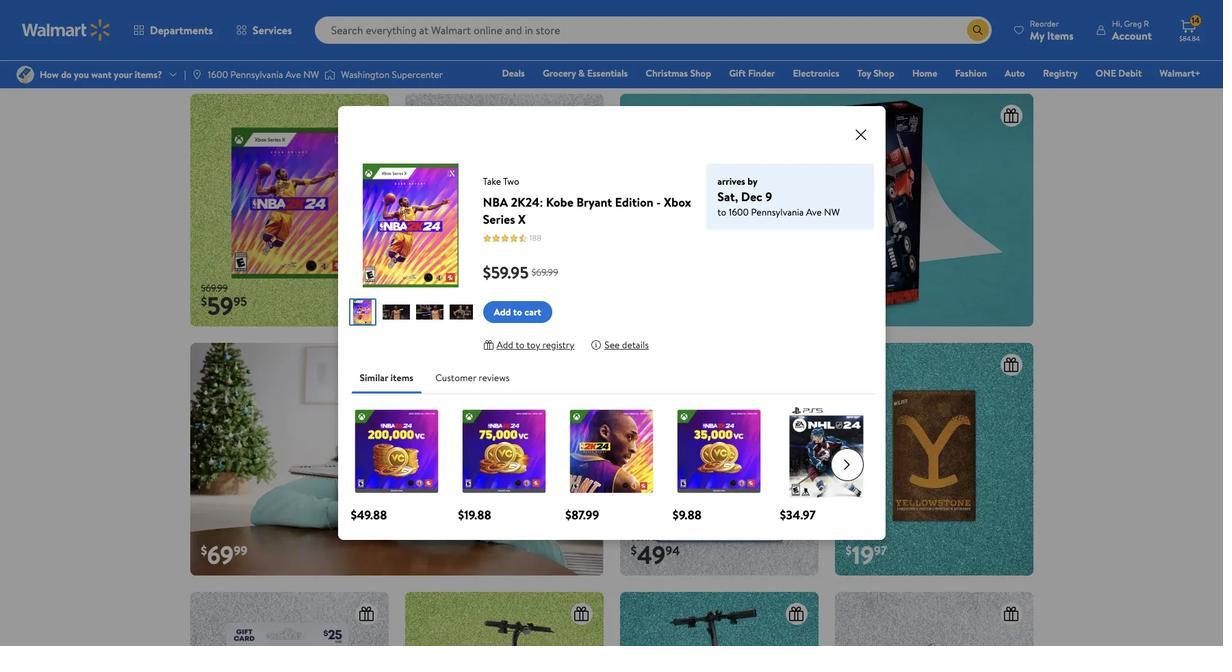 Task type: vqa. For each thing, say whether or not it's contained in the screenshot.
Product group
no



Task type: describe. For each thing, give the bounding box(es) containing it.
$ 69 99
[[201, 539, 248, 573]]

toy shop link
[[852, 66, 901, 81]]

toy
[[527, 338, 540, 352]]

Walmart Site-Wide search field
[[315, 16, 992, 44]]

gift finder link
[[723, 66, 782, 81]]

$ inside $24.99 $ 18 99
[[416, 293, 422, 310]]

$19.88
[[458, 507, 492, 524]]

$ inside $ 69 99
[[201, 543, 207, 560]]

59
[[207, 289, 234, 323]]

add to toy registry button
[[483, 334, 575, 356]]

gift
[[730, 66, 746, 80]]

registry
[[543, 338, 575, 352]]

details
[[622, 338, 649, 352]]

xbox
[[664, 194, 692, 211]]

to for toy
[[516, 338, 525, 352]]

188
[[530, 232, 542, 244]]

1600
[[729, 205, 749, 219]]

-
[[657, 194, 661, 211]]

finder
[[749, 66, 776, 80]]

toy shop
[[858, 66, 895, 80]]

14
[[1193, 15, 1201, 26]]

$9.88
[[673, 507, 702, 524]]

items
[[391, 371, 414, 385]]

0 horizontal spatial 19
[[207, 40, 229, 74]]

$69.99 inside $59.95 $69.99
[[532, 266, 559, 279]]

similar
[[360, 371, 388, 385]]

$69.99 for 59
[[201, 281, 228, 295]]

$ inside $ 29 97
[[631, 44, 637, 61]]

$ inside $ 98
[[846, 44, 852, 61]]

nba 2k24: kobe bryant edition - xbox series x image
[[190, 94, 389, 327]]

edition
[[615, 194, 654, 211]]

similar items
[[360, 371, 414, 385]]

dec
[[742, 188, 763, 205]]

94
[[666, 543, 681, 560]]

$19.88 link
[[458, 405, 551, 524]]

sat,
[[718, 188, 739, 205]]

arrives
[[718, 175, 746, 188]]

series
[[483, 211, 516, 228]]

mlb the show 23 - playstation 5 image
[[620, 343, 819, 576]]

2k24:
[[511, 194, 544, 211]]

customer reviews
[[436, 371, 510, 385]]

1 vertical spatial 19
[[852, 539, 875, 573]]

deals link
[[496, 66, 531, 81]]

ave
[[807, 205, 822, 219]]

afbac4d4 d354 4111 a6c6 f22add13e83d.2d107dc1a7f08da1355cf4efef1a571a.jpeg image
[[416, 299, 444, 326]]

home
[[913, 66, 938, 80]]

walmart+ link
[[1154, 66, 1208, 81]]

similar items link
[[349, 362, 425, 395]]

one debit
[[1096, 66, 1143, 80]]

bryant
[[577, 194, 613, 211]]

by
[[748, 175, 758, 188]]

home link
[[907, 66, 944, 81]]

&
[[579, 66, 585, 80]]

99 inside $24.99 $ 18 99
[[445, 293, 459, 310]]

0 horizontal spatial $ 19 97
[[201, 40, 243, 74]]

$59.95 $69.99
[[483, 261, 559, 284]]

christmas
[[646, 66, 688, 80]]

fashion link
[[950, 66, 994, 81]]

$ 98
[[846, 40, 880, 74]]

$59.95 dialog
[[338, 106, 886, 540]]

toy
[[858, 66, 872, 80]]

add to toy registry
[[497, 338, 575, 352]]

see details
[[605, 338, 649, 352]]

reviews
[[479, 371, 510, 385]]

95
[[234, 293, 247, 310]]

$87.99 link
[[566, 405, 658, 524]]

cart
[[525, 305, 542, 319]]

see details link
[[591, 334, 649, 356]]

$ 11 97
[[416, 40, 453, 74]]

electronics link
[[787, 66, 846, 81]]



Task type: locate. For each thing, give the bounding box(es) containing it.
shop inside christmas shop link
[[691, 66, 712, 80]]

take two nba 2k24: kobe bryant edition - xbox series x
[[483, 175, 692, 228]]

fashion
[[956, 66, 988, 80]]

$34.97 link
[[781, 405, 873, 524]]

0 vertical spatial $69.99
[[532, 266, 559, 279]]

$24.99
[[416, 281, 444, 295]]

19
[[207, 40, 229, 74], [852, 539, 875, 573]]

next slide of list image
[[831, 448, 864, 481]]

to inside add to cart button
[[514, 305, 523, 319]]

97 inside $ 11 97
[[440, 44, 453, 61]]

grocery & essentials link
[[537, 66, 634, 81]]

$69.99
[[532, 266, 559, 279], [201, 281, 228, 295], [631, 531, 658, 544]]

11
[[422, 40, 440, 74]]

1 vertical spatial $69.99
[[201, 281, 228, 295]]

pennsylvania
[[752, 205, 804, 219]]

netflix stranger things: attack of the mindflayer card game for ages 16 and up, from asmodee image
[[405, 94, 604, 327]]

nba 2k24 kobe bryant edition xbox series x_aed0dee7 f407 463b 9428 08c04b0d2c7a.3a808eb91e9c8c82b3e2630925c9af62.jpeg image
[[353, 300, 372, 325]]

0 vertical spatial to
[[718, 205, 727, 219]]

$49.88
[[351, 507, 387, 524]]

registry link
[[1037, 66, 1085, 81]]

add
[[494, 305, 511, 319], [497, 338, 514, 352]]

essentials
[[588, 66, 628, 80]]

18
[[422, 289, 445, 323]]

$69.99 for 49
[[631, 531, 658, 544]]

$
[[201, 44, 207, 61], [416, 44, 422, 61], [631, 44, 637, 61], [846, 44, 852, 61], [201, 293, 207, 310], [416, 293, 422, 310], [201, 543, 207, 560], [631, 543, 637, 560], [846, 543, 852, 560]]

$69.99 $ 49 94
[[631, 531, 681, 573]]

Search search field
[[315, 16, 992, 44]]

0 vertical spatial 19
[[207, 40, 229, 74]]

deals
[[502, 66, 525, 80]]

1 horizontal spatial shop
[[874, 66, 895, 80]]

debit
[[1119, 66, 1143, 80]]

to left toy
[[516, 338, 525, 352]]

49
[[637, 539, 666, 573]]

close dialog image
[[853, 127, 870, 143]]

to left cart
[[514, 305, 523, 319]]

29
[[637, 40, 664, 74]]

x
[[518, 211, 526, 228]]

$69.99 down "188"
[[532, 266, 559, 279]]

$ 19 97
[[201, 40, 243, 74], [846, 539, 888, 573]]

69
[[207, 539, 234, 573]]

$9.88 link
[[673, 405, 766, 524]]

0 horizontal spatial shop
[[691, 66, 712, 80]]

two
[[503, 175, 520, 188]]

$69.99 inside the $69.99 $ 49 94
[[631, 531, 658, 544]]

$34.97
[[781, 507, 816, 524]]

1 horizontal spatial 99
[[445, 293, 459, 310]]

ca99ff3d 13bf 4876 84d2 48a930323dde.dcc2b801dd29a070fd5bd1ba5518308b.jpeg image
[[383, 299, 410, 326]]

add left cart
[[494, 305, 511, 319]]

shop for christmas shop
[[691, 66, 712, 80]]

2 horizontal spatial $69.99
[[631, 531, 658, 544]]

$69.99 left 95
[[201, 281, 228, 295]]

$ inside $ 11 97
[[416, 44, 422, 61]]

$69.99 left 94
[[631, 531, 658, 544]]

christmas shop
[[646, 66, 712, 80]]

0 vertical spatial 99
[[445, 293, 459, 310]]

$ inside the $69.99 $ 49 94
[[631, 543, 637, 560]]

99
[[445, 293, 459, 310], [234, 543, 248, 560]]

2 vertical spatial to
[[516, 338, 525, 352]]

0 vertical spatial add
[[494, 305, 511, 319]]

$24.99 $ 18 99
[[416, 281, 459, 323]]

lego star wars executor super star destroyer 75356 star wars gift for star wars fans image
[[190, 343, 604, 576]]

nw
[[825, 205, 840, 219]]

grocery & essentials
[[543, 66, 628, 80]]

add to cart button
[[483, 301, 553, 323]]

lego icons optimus prime 10302 transformers figure, collectible 2-in-1 robot and truck model building kit for adults, great gift idea image
[[620, 94, 1034, 327]]

1 horizontal spatial 19
[[852, 539, 875, 573]]

product nba-2k24-kobe-bryant-edition-xbox-series-x_aed0dee7-f407-463b-9428-08c04b0d2c7a.3a808eb91e9c8c82b3e2630925c9af62.jpeg image
[[349, 164, 473, 288]]

1 horizontal spatial $69.99
[[532, 266, 559, 279]]

yellowstone party game - social game of accusations, betrayal and fun - defend the dutton ranch and prove your loyalty - adult debate game, 17+ years old image
[[835, 343, 1034, 576]]

99 inside $ 69 99
[[234, 543, 248, 560]]

electronics
[[794, 66, 840, 80]]

take
[[483, 175, 501, 188]]

grocery
[[543, 66, 576, 80]]

to inside add to toy registry button
[[516, 338, 525, 352]]

add to cart
[[494, 305, 542, 319]]

$84.84
[[1180, 34, 1201, 43]]

christmas shop link
[[640, 66, 718, 81]]

$49.88 link
[[351, 405, 443, 524]]

0 horizontal spatial $69.99
[[201, 281, 228, 295]]

nba
[[483, 194, 508, 211]]

registry
[[1044, 66, 1079, 80]]

5986a72f 1f65 455c ae7a 9520df00ab3b.c088f768f4e7c467ddcad02569c0dd9b.jpeg image
[[450, 299, 478, 326]]

customer reviews link
[[425, 362, 521, 395]]

1 vertical spatial add
[[497, 338, 514, 352]]

customer
[[436, 371, 477, 385]]

1 vertical spatial $ 19 97
[[846, 539, 888, 573]]

$ 29 97
[[631, 40, 677, 74]]

add for add to toy registry
[[497, 338, 514, 352]]

to inside arrives by sat, dec 9 to 1600 pennsylvania ave nw
[[718, 205, 727, 219]]

97
[[229, 44, 243, 61], [440, 44, 453, 61], [664, 44, 677, 61], [875, 543, 888, 560]]

$59.95
[[483, 261, 529, 284]]

98
[[852, 40, 880, 74]]

2 shop from the left
[[874, 66, 895, 80]]

1 vertical spatial to
[[514, 305, 523, 319]]

to left '1600'
[[718, 205, 727, 219]]

1 shop from the left
[[691, 66, 712, 80]]

shop right toy
[[874, 66, 895, 80]]

auto
[[1005, 66, 1026, 80]]

$69.99 $ 59 95
[[201, 281, 247, 323]]

add for add to cart
[[494, 305, 511, 319]]

0 vertical spatial $ 19 97
[[201, 40, 243, 74]]

9
[[766, 188, 773, 205]]

one debit link
[[1090, 66, 1149, 81]]

0 horizontal spatial 99
[[234, 543, 248, 560]]

$ inside $69.99 $ 59 95
[[201, 293, 207, 310]]

add left toy
[[497, 338, 514, 352]]

2 vertical spatial $69.99
[[631, 531, 658, 544]]

1 horizontal spatial $ 19 97
[[846, 539, 888, 573]]

arrives by sat, dec 9 to 1600 pennsylvania ave nw
[[718, 175, 840, 219]]

shop
[[691, 66, 712, 80], [874, 66, 895, 80]]

to for cart
[[514, 305, 523, 319]]

shop inside toy shop link
[[874, 66, 895, 80]]

1 vertical spatial 99
[[234, 543, 248, 560]]

walmart+
[[1160, 66, 1201, 80]]

shop right christmas
[[691, 66, 712, 80]]

walmart image
[[22, 19, 111, 41]]

auto link
[[999, 66, 1032, 81]]

gift finder
[[730, 66, 776, 80]]

$69.99 inside $69.99 $ 59 95
[[201, 281, 228, 295]]

shop for toy shop
[[874, 66, 895, 80]]

$87.99
[[566, 507, 600, 524]]

97 inside $ 29 97
[[664, 44, 677, 61]]

kobe
[[546, 194, 574, 211]]

one
[[1096, 66, 1117, 80]]



